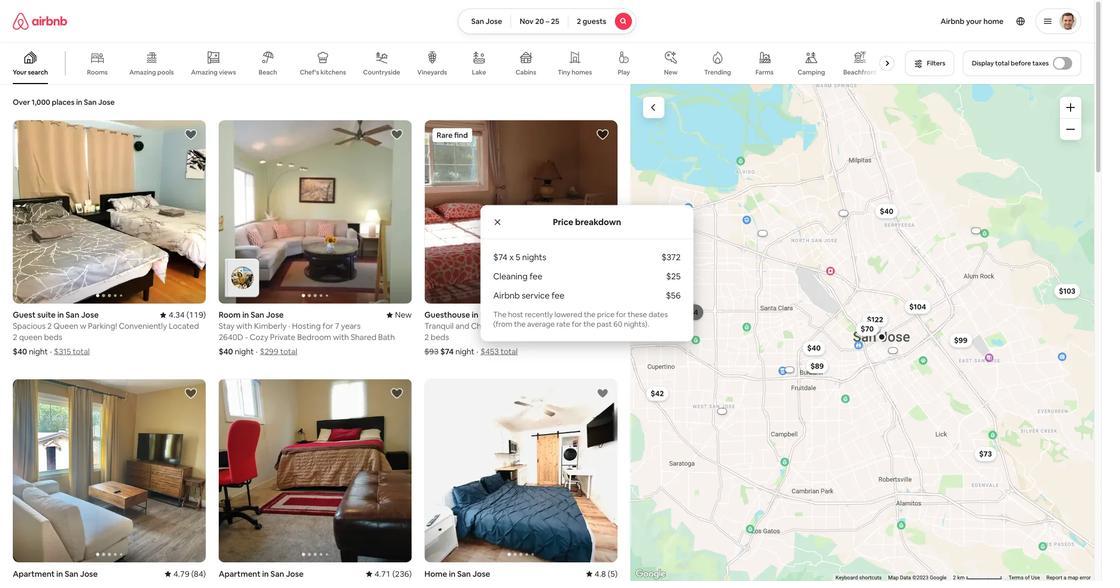 Task type: describe. For each thing, give the bounding box(es) containing it.
apartment for 4.79
[[13, 569, 55, 580]]

beds inside 'guest suite in san jose spacious 2 queen w parking! conveniently located 2 queen beds $40 night · $315 total'
[[44, 332, 62, 343]]

play
[[618, 68, 630, 76]]

(5)
[[608, 569, 618, 580]]

add to wishlist: room in san jose image
[[391, 128, 403, 141]]

20
[[535, 17, 544, 26]]

located
[[169, 321, 199, 332]]

san inside 'guest suite in san jose spacious 2 queen w parking! conveniently located 2 queen beds $40 night · $315 total'
[[66, 310, 79, 320]]

chef's
[[300, 68, 319, 76]]

(133)
[[599, 310, 618, 320]]

4.89 out of 5 average rating,  133 reviews image
[[572, 310, 618, 320]]

2 down the suite
[[47, 321, 52, 332]]

2 for 2 guests
[[577, 17, 581, 26]]

new inside group
[[664, 68, 678, 76]]

a
[[1064, 575, 1067, 581]]

$453 total button
[[481, 347, 518, 357]]

chef's kitchens
[[300, 68, 346, 76]]

$74 x 5 nights
[[494, 252, 547, 263]]

4.34 out of 5 average rating,  119 reviews image
[[160, 310, 206, 320]]

lowered
[[555, 310, 583, 319]]

bath
[[378, 332, 395, 343]]

camping
[[798, 68, 826, 76]]

(119)
[[187, 310, 206, 320]]

price breakdown dialog
[[481, 205, 694, 342]]

x
[[510, 252, 514, 263]]

-
[[245, 332, 248, 343]]

$73 button
[[975, 447, 997, 462]]

2 guests button
[[568, 9, 636, 34]]

san jose
[[472, 17, 502, 26]]

apartment for 4.71
[[219, 569, 261, 580]]

guests
[[583, 17, 607, 26]]

$42 button
[[646, 387, 669, 401]]

the host recently lowered the price for these dates (from the average rate for the past 60 nights).
[[494, 310, 668, 329]]

4.8
[[595, 569, 606, 580]]

rooms
[[87, 68, 108, 76]]

night inside 2 beds $93 $74 night · $453 total
[[456, 347, 475, 357]]

home in san jose
[[425, 569, 490, 580]]

1 vertical spatial fee
[[552, 290, 565, 301]]

4.79 (84)
[[173, 569, 206, 580]]

room in san jose stay with kimberly · hosting for 7 years 2640d - cozy private bedroom with shared bath $40 night · $299 total
[[219, 310, 395, 357]]

0 horizontal spatial fee
[[530, 271, 543, 282]]

· up private
[[289, 321, 290, 332]]

$89 button
[[806, 359, 829, 374]]

· inside 2 beds $93 $74 night · $453 total
[[477, 347, 479, 357]]

kitchens
[[321, 68, 346, 76]]

san inside "room in san jose stay with kimberly · hosting for 7 years 2640d - cozy private bedroom with shared bath $40 night · $299 total"
[[251, 310, 264, 320]]

$103
[[1059, 287, 1076, 296]]

report a map error link
[[1047, 575, 1091, 581]]

4.8 (5)
[[595, 569, 618, 580]]

your
[[13, 68, 27, 76]]

total inside button
[[996, 59, 1010, 67]]

©2023
[[913, 575, 929, 581]]

past
[[597, 319, 612, 329]]

1 horizontal spatial $40 button
[[876, 204, 899, 219]]

cleaning fee
[[494, 271, 543, 282]]

amazing for amazing pools
[[129, 68, 156, 76]]

zoom out image
[[1067, 125, 1075, 134]]

total inside "room in san jose stay with kimberly · hosting for 7 years 2640d - cozy private bedroom with shared bath $40 night · $299 total"
[[280, 347, 297, 357]]

· inside 'guest suite in san jose spacious 2 queen w parking! conveniently located 2 queen beds $40 night · $315 total'
[[50, 347, 52, 357]]

nov 20 – 25 button
[[511, 9, 569, 34]]

jose inside 'guest suite in san jose spacious 2 queen w parking! conveniently located 2 queen beds $40 night · $315 total'
[[81, 310, 99, 320]]

beds inside 2 beds $93 $74 night · $453 total
[[431, 332, 449, 343]]

queen
[[19, 332, 42, 343]]

jose inside "room in san jose stay with kimberly · hosting for 7 years 2640d - cozy private bedroom with shared bath $40 night · $299 total"
[[266, 310, 284, 320]]

sunnyvale
[[480, 310, 518, 320]]

$40 inside "room in san jose stay with kimberly · hosting for 7 years 2640d - cozy private bedroom with shared bath $40 night · $299 total"
[[219, 347, 233, 357]]

4.79
[[173, 569, 190, 580]]

service
[[522, 290, 550, 301]]

map
[[1068, 575, 1079, 581]]

60
[[614, 319, 623, 329]]

hosting
[[292, 321, 321, 332]]

$40 inside 'guest suite in san jose spacious 2 queen w parking! conveniently located 2 queen beds $40 night · $315 total'
[[13, 347, 27, 357]]

$75
[[864, 322, 876, 332]]

google
[[930, 575, 947, 581]]

4.89
[[581, 310, 597, 320]]

(84)
[[191, 569, 206, 580]]

2 left queen at left bottom
[[13, 332, 17, 343]]

shortcuts
[[860, 575, 882, 581]]

add to wishlist: apartment in san jose image for (84)
[[185, 388, 197, 400]]

nov
[[520, 17, 534, 26]]

profile element
[[649, 0, 1082, 43]]

report
[[1047, 575, 1063, 581]]

display
[[973, 59, 994, 67]]

km
[[958, 575, 965, 581]]

map
[[889, 575, 899, 581]]

w
[[80, 321, 86, 332]]

4.34 (119)
[[169, 310, 206, 320]]

guest suite in san jose spacious 2 queen w parking! conveniently located 2 queen beds $40 night · $315 total
[[13, 310, 199, 357]]

years
[[341, 321, 361, 332]]

nov 20 – 25
[[520, 17, 560, 26]]

search
[[28, 68, 48, 76]]

group containing amazing views
[[0, 43, 899, 84]]

$104 $122 $75 $99
[[864, 302, 968, 345]]

guest
[[13, 310, 36, 320]]

places
[[52, 97, 75, 107]]

$56
[[666, 290, 681, 301]]

2 horizontal spatial for
[[616, 310, 626, 319]]

night inside 'guest suite in san jose spacious 2 queen w parking! conveniently located 2 queen beds $40 night · $315 total'
[[29, 347, 48, 357]]

amazing for amazing views
[[191, 68, 218, 76]]

recently
[[525, 310, 553, 319]]

4.71
[[375, 569, 391, 580]]

trending
[[705, 68, 731, 76]]

airbnb service fee
[[494, 290, 565, 301]]

queen
[[54, 321, 78, 332]]

san inside button
[[472, 17, 484, 26]]

4.79 out of 5 average rating,  84 reviews image
[[165, 569, 206, 580]]

$73
[[980, 450, 992, 459]]

breakdown
[[575, 217, 621, 227]]

vineyards
[[418, 68, 447, 76]]

kimberly
[[254, 321, 287, 332]]

over 1,000 places in san jose
[[13, 97, 115, 107]]

$74 for $74
[[686, 308, 698, 317]]

$299 total button
[[260, 347, 297, 357]]

nights
[[522, 252, 547, 263]]

beach
[[259, 68, 277, 76]]



Task type: locate. For each thing, give the bounding box(es) containing it.
night
[[29, 347, 48, 357], [235, 347, 254, 357], [456, 347, 475, 357]]

2 for 2 km
[[954, 575, 957, 581]]

with
[[236, 321, 252, 332], [333, 332, 349, 343]]

spacious
[[13, 321, 46, 332]]

total down private
[[280, 347, 297, 357]]

0 vertical spatial new
[[664, 68, 678, 76]]

2 up the $93
[[425, 332, 429, 343]]

1 beds from the left
[[44, 332, 62, 343]]

host
[[508, 310, 524, 319]]

$74 inside button
[[686, 308, 698, 317]]

display total before taxes
[[973, 59, 1049, 67]]

for right rate
[[572, 319, 582, 329]]

1 add to wishlist: apartment in san jose image from the left
[[185, 388, 197, 400]]

terms of use link
[[1009, 575, 1041, 581]]

taxes
[[1033, 59, 1049, 67]]

with up -
[[236, 321, 252, 332]]

2 for 2 beds $93 $74 night · $453 total
[[425, 332, 429, 343]]

$104
[[910, 302, 927, 312]]

0 horizontal spatial add to wishlist: apartment in san jose image
[[185, 388, 197, 400]]

(236)
[[393, 569, 412, 580]]

stay
[[219, 321, 235, 332]]

$89
[[811, 362, 824, 371]]

fee up lowered
[[552, 290, 565, 301]]

0 vertical spatial $74
[[494, 252, 508, 263]]

$74 inside 2 beds $93 $74 night · $453 total
[[440, 347, 454, 357]]

total right $453
[[501, 347, 518, 357]]

beds down queen
[[44, 332, 62, 343]]

2 night from the left
[[235, 347, 254, 357]]

room
[[219, 310, 241, 320]]

new left 'trending'
[[664, 68, 678, 76]]

$103 button
[[1055, 284, 1081, 299]]

0 horizontal spatial apartment in san jose
[[13, 569, 98, 580]]

display total before taxes button
[[963, 51, 1082, 76]]

2 inside 2 beds $93 $74 night · $453 total
[[425, 332, 429, 343]]

san
[[472, 17, 484, 26], [84, 97, 97, 107], [66, 310, 79, 320], [251, 310, 264, 320], [65, 569, 78, 580], [271, 569, 284, 580], [457, 569, 471, 580]]

1 night from the left
[[29, 347, 48, 357]]

for right price
[[616, 310, 626, 319]]

2 horizontal spatial $74
[[686, 308, 698, 317]]

guesthouse
[[425, 310, 470, 320]]

none search field containing san jose
[[458, 9, 636, 34]]

1 vertical spatial $40 button
[[803, 341, 826, 356]]

0 horizontal spatial $74
[[440, 347, 454, 357]]

report a map error
[[1047, 575, 1091, 581]]

total inside 2 beds $93 $74 night · $453 total
[[501, 347, 518, 357]]

0 horizontal spatial new
[[395, 310, 412, 320]]

$99 button
[[950, 333, 973, 348]]

0 horizontal spatial apartment
[[13, 569, 55, 580]]

add to wishlist: apartment in san jose image for (236)
[[391, 388, 403, 400]]

1 horizontal spatial with
[[333, 332, 349, 343]]

0 vertical spatial fee
[[530, 271, 543, 282]]

2 left km
[[954, 575, 957, 581]]

2 left guests
[[577, 17, 581, 26]]

countryside
[[363, 68, 400, 76]]

2 inside 2 km button
[[954, 575, 957, 581]]

$372
[[662, 252, 681, 263]]

2 guests
[[577, 17, 607, 26]]

views
[[219, 68, 236, 76]]

fee
[[530, 271, 543, 282], [552, 290, 565, 301]]

$74 right the $93
[[440, 347, 454, 357]]

$74 for $74 x 5 nights
[[494, 252, 508, 263]]

1 apartment from the left
[[13, 569, 55, 580]]

lake
[[472, 68, 486, 76]]

0 vertical spatial $40 button
[[876, 204, 899, 219]]

with down 7
[[333, 332, 349, 343]]

conveniently
[[119, 321, 167, 332]]

3 night from the left
[[456, 347, 475, 357]]

amazing pools
[[129, 68, 174, 76]]

group
[[0, 43, 899, 84], [13, 120, 206, 304], [219, 120, 412, 304], [425, 120, 618, 304], [13, 380, 206, 563], [219, 380, 412, 563], [425, 380, 618, 563]]

for left 7
[[323, 321, 333, 332]]

0 horizontal spatial for
[[323, 321, 333, 332]]

1 vertical spatial $74
[[686, 308, 698, 317]]

add to wishlist: guesthouse in sunnyvale image
[[597, 128, 609, 141]]

1 vertical spatial new
[[395, 310, 412, 320]]

2 add to wishlist: apartment in san jose image from the left
[[391, 388, 403, 400]]

4.34
[[169, 310, 185, 320]]

$40 button
[[876, 204, 899, 219], [803, 341, 826, 356]]

night inside "room in san jose stay with kimberly · hosting for 7 years 2640d - cozy private bedroom with shared bath $40 night · $299 total"
[[235, 347, 254, 357]]

0 horizontal spatial beds
[[44, 332, 62, 343]]

$74 button
[[681, 305, 703, 320]]

in inside "room in san jose stay with kimberly · hosting for 7 years 2640d - cozy private bedroom with shared bath $40 night · $299 total"
[[242, 310, 249, 320]]

2 apartment from the left
[[219, 569, 261, 580]]

1 horizontal spatial fee
[[552, 290, 565, 301]]

$74 left x
[[494, 252, 508, 263]]

add to wishlist: guest suite in san jose image
[[185, 128, 197, 141]]

home
[[425, 569, 447, 580]]

cozy
[[250, 332, 269, 343]]

$25
[[667, 271, 681, 282]]

$453
[[481, 347, 499, 357]]

· left $299
[[256, 347, 258, 357]]

jose inside button
[[486, 17, 502, 26]]

apartment in san jose for 4.79 (84)
[[13, 569, 98, 580]]

the
[[494, 310, 507, 319]]

add to wishlist: home in san jose image
[[597, 388, 609, 400]]

price
[[553, 217, 574, 227]]

cleaning
[[494, 271, 528, 282]]

–
[[546, 17, 550, 26]]

2 apartment in san jose from the left
[[219, 569, 304, 580]]

0 horizontal spatial amazing
[[129, 68, 156, 76]]

new place to stay image
[[387, 310, 412, 320]]

rate
[[557, 319, 571, 329]]

2 beds $93 $74 night · $453 total
[[425, 332, 518, 357]]

cabins
[[516, 68, 537, 76]]

over
[[13, 97, 30, 107]]

the left past
[[584, 319, 595, 329]]

beds up the $93
[[431, 332, 449, 343]]

total inside 'guest suite in san jose spacious 2 queen w parking! conveniently located 2 queen beds $40 night · $315 total'
[[73, 347, 90, 357]]

4.8 out of 5 average rating,  5 reviews image
[[586, 569, 618, 580]]

2 inside 2 guests button
[[577, 17, 581, 26]]

1 horizontal spatial new
[[664, 68, 678, 76]]

· left $315
[[50, 347, 52, 357]]

$122 button
[[863, 313, 889, 327]]

$315
[[54, 347, 71, 357]]

1 horizontal spatial beds
[[431, 332, 449, 343]]

add to wishlist: apartment in san jose image
[[185, 388, 197, 400], [391, 388, 403, 400]]

your search
[[13, 68, 48, 76]]

use
[[1032, 575, 1041, 581]]

night down queen at left bottom
[[29, 347, 48, 357]]

error
[[1080, 575, 1091, 581]]

zoom in image
[[1067, 103, 1075, 112]]

map data ©2023 google
[[889, 575, 947, 581]]

1 horizontal spatial for
[[572, 319, 582, 329]]

nights).
[[624, 319, 650, 329]]

guesthouse in sunnyvale
[[425, 310, 518, 320]]

$42
[[651, 389, 664, 399]]

amazing left the views
[[191, 68, 218, 76]]

private
[[270, 332, 296, 343]]

total left before
[[996, 59, 1010, 67]]

4.71 out of 5 average rating,  236 reviews image
[[366, 569, 412, 580]]

1 horizontal spatial amazing
[[191, 68, 218, 76]]

$75 button
[[859, 320, 881, 334]]

0 vertical spatial with
[[236, 321, 252, 332]]

terms of use
[[1009, 575, 1041, 581]]

1 horizontal spatial apartment
[[219, 569, 261, 580]]

new left guesthouse
[[395, 310, 412, 320]]

2 vertical spatial $74
[[440, 347, 454, 357]]

night down -
[[235, 347, 254, 357]]

$104 button
[[905, 300, 931, 314]]

$70
[[861, 324, 874, 334]]

night left $453
[[456, 347, 475, 357]]

$74 right dates
[[686, 308, 698, 317]]

google map
showing 23 stays. region
[[631, 84, 1095, 582]]

1 horizontal spatial add to wishlist: apartment in san jose image
[[391, 388, 403, 400]]

of
[[1025, 575, 1030, 581]]

farms
[[756, 68, 774, 76]]

suite
[[37, 310, 56, 320]]

7
[[335, 321, 339, 332]]

2 beds from the left
[[431, 332, 449, 343]]

2 horizontal spatial night
[[456, 347, 475, 357]]

1 vertical spatial with
[[333, 332, 349, 343]]

apartment in san jose for 4.71 (236)
[[219, 569, 304, 580]]

keyboard
[[836, 575, 858, 581]]

·
[[289, 321, 290, 332], [50, 347, 52, 357], [256, 347, 258, 357], [477, 347, 479, 357]]

$122
[[867, 315, 884, 325]]

for
[[616, 310, 626, 319], [572, 319, 582, 329], [323, 321, 333, 332]]

1 horizontal spatial night
[[235, 347, 254, 357]]

None search field
[[458, 9, 636, 34]]

0 horizontal spatial night
[[29, 347, 48, 357]]

1 horizontal spatial apartment in san jose
[[219, 569, 304, 580]]

the left price
[[584, 310, 596, 319]]

beds
[[44, 332, 62, 343], [431, 332, 449, 343]]

fee up service
[[530, 271, 543, 282]]

$315 total button
[[54, 347, 90, 357]]

· left $453
[[477, 347, 479, 357]]

2 km
[[954, 575, 967, 581]]

the right (from
[[514, 319, 526, 329]]

terms
[[1009, 575, 1024, 581]]

in inside 'guest suite in san jose spacious 2 queen w parking! conveniently located 2 queen beds $40 night · $315 total'
[[57, 310, 64, 320]]

$74 inside price breakdown dialog
[[494, 252, 508, 263]]

0 horizontal spatial $40 button
[[803, 341, 826, 356]]

google image
[[633, 568, 669, 582]]

total right $315
[[73, 347, 90, 357]]

1 apartment in san jose from the left
[[13, 569, 98, 580]]

4.89 (133)
[[581, 310, 618, 320]]

$93
[[425, 347, 439, 357]]

dates
[[649, 310, 668, 319]]

0 horizontal spatial with
[[236, 321, 252, 332]]

amazing left the pools
[[129, 68, 156, 76]]

for inside "room in san jose stay with kimberly · hosting for 7 years 2640d - cozy private bedroom with shared bath $40 night · $299 total"
[[323, 321, 333, 332]]

1 horizontal spatial $74
[[494, 252, 508, 263]]



Task type: vqa. For each thing, say whether or not it's contained in the screenshot.
1st Choose Link from the bottom of the page
no



